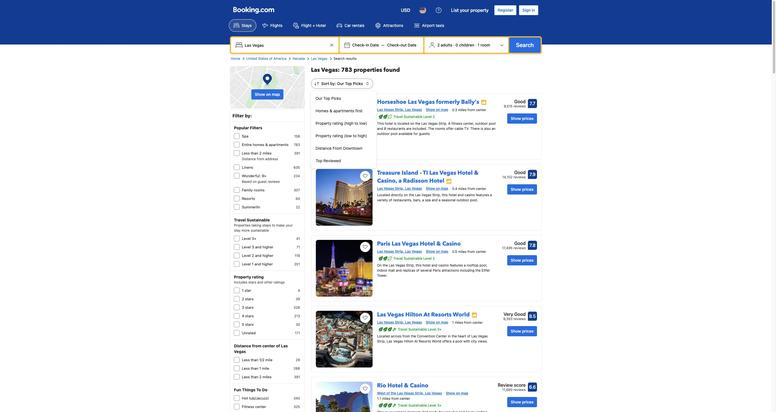 Task type: locate. For each thing, give the bounding box(es) containing it.
reviews inside good 14,102 reviews
[[514, 175, 526, 179]]

outdoor down 8
[[377, 132, 390, 136]]

4
[[298, 289, 300, 293], [242, 314, 244, 318]]

map
[[272, 92, 280, 97], [441, 108, 449, 112], [441, 186, 449, 191], [441, 249, 449, 254], [441, 320, 449, 325], [461, 391, 469, 396]]

0 vertical spatial mile
[[266, 358, 273, 362]]

las vegas strip, las vegas up directly
[[377, 186, 422, 191]]

level down the level 2 and higher
[[242, 262, 251, 266]]

map for good
[[441, 320, 449, 325]]

rating inside property rating (high to low) button
[[333, 121, 343, 126]]

2 located from the top
[[377, 334, 390, 339]]

17,495
[[502, 246, 513, 250]]

from for 0.4 miles from center
[[468, 187, 475, 191]]

1 vertical spatial 4
[[242, 314, 244, 318]]

0 vertical spatial pool
[[489, 121, 496, 126]]

7.8
[[530, 243, 536, 248]]

2 vertical spatial outdoor
[[457, 198, 470, 202]]

review score element
[[498, 382, 526, 389]]

is up restaurants
[[394, 121, 397, 126]]

from inside "located across from the convention center in the heart of las vegas strip, las vegas hilton at resorts world offers a pool with city views."
[[403, 334, 410, 339]]

things
[[242, 388, 256, 392]]

2 las vegas strip, las vegas from the top
[[377, 186, 422, 191]]

distance up the linens
[[242, 157, 256, 161]]

located
[[398, 121, 410, 126]]

0 horizontal spatial is
[[394, 121, 397, 126]]

0 horizontal spatial check-
[[353, 43, 366, 47]]

4 good from the top
[[515, 312, 526, 317]]

score
[[514, 383, 526, 388]]

2 check- from the left
[[387, 43, 401, 47]]

1 vertical spatial hotel
[[449, 193, 457, 197]]

top inside button
[[324, 96, 330, 101]]

paris up on
[[377, 240, 391, 248]]

strip, inside "located across from the convention center in the heart of las vegas strip, las vegas hilton at resorts world offers a pool with city views."
[[377, 339, 386, 344]]

158
[[294, 134, 300, 138]]

world up 1 miles from center
[[453, 311, 470, 319]]

picks
[[353, 81, 363, 86], [332, 96, 341, 101]]

with
[[464, 339, 470, 344]]

1 located from the top
[[377, 193, 390, 197]]

rating inside property rating includes stars and other ratings
[[252, 275, 264, 280]]

in up the offers
[[448, 334, 451, 339]]

reviews right 11,690
[[514, 388, 526, 392]]

1 vertical spatial pool
[[391, 132, 398, 136]]

miles for 17,495
[[459, 250, 467, 254]]

a inside treasure island - ti las vegas hotel & casino, a radisson hotel
[[399, 177, 402, 185]]

2 up on the las vegas strip, this hotel and casino features a rooftop pool, indoor mall and replicas of several paris attractions including the eiffel tower.
[[433, 256, 435, 261]]

distance
[[316, 146, 332, 151], [242, 157, 256, 161], [234, 344, 251, 348]]

1 vertical spatial higher
[[263, 253, 274, 258]]

0 vertical spatial good element
[[504, 98, 526, 105]]

scored 7.8 element
[[528, 241, 537, 250]]

783 inside search results updated. las vegas: 783 properties found. element
[[341, 66, 352, 74]]

resorts down family
[[242, 196, 255, 201]]

top inside button
[[316, 158, 323, 163]]

outdoor up also
[[476, 121, 488, 126]]

travel sustainable level 3+ for review
[[398, 404, 442, 408]]

0 horizontal spatial search
[[334, 56, 345, 61]]

hotel inside located directly on the las vegas strip, this hotel and casino features a variety of restaurants, bars, a spa and a seasonal outdoor pool.
[[449, 193, 457, 197]]

scored 8.5 element
[[528, 312, 537, 321]]

las vegas strip, las vegas for island
[[377, 186, 422, 191]]

flights
[[271, 23, 283, 28]]

in inside "link"
[[532, 8, 536, 12]]

good inside good 14,102 reviews
[[515, 170, 526, 175]]

good for 7.8
[[515, 241, 526, 246]]

good inside good 17,495 reviews
[[515, 241, 526, 246]]

0 vertical spatial at
[[424, 311, 430, 319]]

this
[[442, 193, 448, 197], [416, 263, 422, 268]]

1 vertical spatial good element
[[503, 169, 526, 176]]

2 good from the top
[[515, 170, 526, 175]]

rating for (low
[[333, 133, 343, 138]]

635
[[294, 165, 300, 170]]

to inside travel sustainable properties taking steps to make your stay more sustainable
[[272, 223, 275, 228]]

less down entire at the top
[[242, 151, 250, 156]]

main content containing las vegas: 783 properties found
[[311, 66, 544, 412]]

travel sustainable level 3+ for very
[[398, 327, 442, 332]]

1 horizontal spatial hotel
[[423, 263, 431, 268]]

the left heart
[[452, 334, 457, 339]]

1 horizontal spatial 4
[[298, 289, 300, 293]]

1 travel sustainable level 3+ from the top
[[398, 327, 442, 332]]

fitness center
[[242, 405, 266, 409]]

0 vertical spatial casino
[[465, 193, 475, 197]]

search inside button
[[517, 42, 534, 48]]

miles for score
[[382, 397, 391, 401]]

show on map for good
[[426, 320, 449, 325]]

nevada link
[[293, 56, 305, 61]]

features up pool.
[[476, 193, 490, 197]]

prices down 8.5
[[523, 329, 534, 334]]

2 less from the top
[[242, 358, 250, 362]]

1 horizontal spatial apartments
[[334, 108, 355, 113]]

1 vertical spatial located
[[377, 334, 390, 339]]

and down the level 2 and higher
[[255, 262, 261, 266]]

1 show prices button from the top
[[508, 114, 537, 124]]

in
[[532, 8, 536, 12], [366, 43, 369, 47], [448, 334, 451, 339]]

2 horizontal spatial top
[[345, 81, 352, 86]]

from for 1 miles from center
[[464, 321, 472, 325]]

2 than from the top
[[251, 358, 259, 362]]

show prices button down good 9,515 reviews
[[508, 114, 537, 124]]

1 vertical spatial hilton
[[404, 339, 414, 344]]

show
[[255, 92, 265, 97], [426, 108, 435, 112], [511, 116, 521, 121], [426, 186, 435, 191], [511, 187, 521, 192], [426, 249, 435, 254], [511, 258, 521, 263], [426, 320, 435, 325], [511, 329, 521, 334], [446, 391, 455, 396], [511, 400, 521, 405]]

0 horizontal spatial casino
[[410, 382, 429, 390]]

check- up the results
[[353, 43, 366, 47]]

1 vertical spatial paris
[[433, 268, 441, 273]]

stars for 2 stars
[[245, 297, 254, 301]]

travel sustainable level 3+ down the west of the las vegas strip, las vegas
[[398, 404, 442, 408]]

1 horizontal spatial is
[[481, 127, 484, 131]]

1 vertical spatial your
[[286, 223, 293, 228]]

top left the reviewed
[[316, 158, 323, 163]]

scored 6.6 element
[[528, 383, 537, 392]]

stars up star
[[249, 280, 256, 285]]

41
[[297, 237, 300, 241]]

1 las vegas strip, las vegas from the top
[[377, 108, 422, 112]]

3+ for review score
[[438, 404, 442, 408]]

391 down 266
[[294, 375, 300, 379]]

miles for 14,102
[[459, 187, 467, 191]]

and left 8
[[377, 127, 383, 131]]

0 vertical spatial is
[[394, 121, 397, 126]]

Where are you going? field
[[243, 40, 329, 50]]

5
[[242, 322, 244, 327]]

good element left 7.7
[[504, 98, 526, 105]]

1 horizontal spatial rooms
[[435, 127, 445, 131]]

1 travel sustainable level 2 from the top
[[394, 115, 435, 119]]

2 vertical spatial higher
[[262, 262, 273, 266]]

travel inside travel sustainable properties taking steps to make your stay more sustainable
[[234, 218, 246, 222]]

2 vertical spatial property
[[234, 275, 251, 280]]

fitness
[[242, 405, 254, 409]]

1 vertical spatial 3
[[242, 305, 244, 310]]

this inside on the las vegas strip, this hotel and casino features a rooftop pool, indoor mall and replicas of several paris attractions including the eiffel tower.
[[416, 263, 422, 268]]

rating for includes
[[252, 275, 264, 280]]

2
[[438, 43, 440, 47], [433, 115, 435, 119], [260, 151, 262, 156], [252, 253, 254, 258], [433, 256, 435, 261], [242, 297, 244, 301], [260, 375, 262, 379]]

center for good
[[473, 321, 483, 325]]

your right list
[[460, 8, 470, 13]]

eiffel
[[482, 268, 490, 273]]

picks down las vegas: 783 properties found on the top
[[353, 81, 363, 86]]

located inside located directly on the las vegas strip, this hotel and casino features a variety of restaurants, bars, a spa and a seasonal outdoor pool.
[[377, 193, 390, 197]]

less than 2 miles down less than 1 mile
[[242, 375, 272, 379]]

entire
[[242, 142, 252, 147]]

flights link
[[258, 19, 288, 32]]

than up "distance from address"
[[251, 151, 259, 156]]

travel sustainable level 2 for 7.8
[[394, 256, 435, 261]]

0 horizontal spatial outdoor
[[377, 132, 390, 136]]

5 show prices button from the top
[[508, 397, 537, 408]]

reviews right the 9,393
[[514, 317, 526, 321]]

1 vertical spatial resorts
[[432, 311, 452, 319]]

0 vertical spatial our
[[337, 81, 344, 86]]

0 vertical spatial by:
[[331, 81, 336, 86]]

car
[[345, 23, 351, 28]]

sustainable down the west of the las vegas strip, las vegas
[[409, 404, 427, 408]]

2 horizontal spatial hotel
[[449, 193, 457, 197]]

stars down 3 stars
[[245, 314, 254, 318]]

features up attractions
[[450, 263, 463, 268]]

2 travel sustainable level 3+ from the top
[[398, 404, 442, 408]]

distance down unrated
[[234, 344, 251, 348]]

check-
[[353, 43, 366, 47], [387, 43, 401, 47]]

0 vertical spatial world
[[453, 311, 470, 319]]

more
[[242, 228, 250, 233]]

miles right 0.4 at right
[[459, 187, 467, 191]]

list
[[452, 8, 459, 13]]

to inside property rating (low to high) button
[[353, 133, 357, 138]]

2 vertical spatial 3+
[[438, 404, 442, 408]]

pool inside "located across from the convention center in the heart of las vegas strip, las vegas hilton at resorts world offers a pool with city views."
[[456, 339, 463, 344]]

14,102
[[503, 175, 513, 179]]

show prices button for treasure island - ti las vegas hotel & casino, a radisson hotel
[[508, 184, 537, 195]]

features
[[476, 193, 490, 197], [450, 263, 463, 268]]

center
[[436, 334, 447, 339]]

1 horizontal spatial world
[[453, 311, 470, 319]]

vegas inside treasure island - ti las vegas hotel & casino, a radisson hotel
[[440, 169, 457, 177]]

main content
[[311, 66, 544, 412]]

0 vertical spatial property
[[316, 121, 332, 126]]

this inside located directly on the las vegas strip, this hotel and casino features a variety of restaurants, bars, a spa and a seasonal outdoor pool.
[[442, 193, 448, 197]]

by:
[[331, 81, 336, 86], [245, 113, 252, 118]]

united states of america link
[[247, 56, 287, 61]]

vegas inside on the las vegas strip, this hotel and casino features a rooftop pool, indoor mall and replicas of several paris attractions including the eiffel tower.
[[396, 263, 406, 268]]

1 vertical spatial mile
[[262, 366, 269, 371]]

sustainable inside travel sustainable properties taking steps to make your stay more sustainable
[[247, 218, 270, 222]]

center up city
[[473, 321, 483, 325]]

0 vertical spatial outdoor
[[476, 121, 488, 126]]

map for 9,515
[[441, 108, 449, 112]]

reviews right 14,102 on the right
[[514, 175, 526, 179]]

1 horizontal spatial resorts
[[419, 339, 431, 344]]

1 vertical spatial casino
[[439, 263, 449, 268]]

homes & apartments first button
[[311, 105, 377, 117]]

1 vertical spatial world
[[432, 339, 442, 344]]

distance inside distance from center of las vegas
[[234, 344, 251, 348]]

mile down 1/2
[[262, 366, 269, 371]]

& up the west of the las vegas strip, las vegas
[[404, 382, 409, 390]]

1 vertical spatial search
[[334, 56, 345, 61]]

2 show prices from the top
[[511, 187, 534, 192]]

good element left scored 7.8 element
[[502, 240, 526, 247]]

1 check- from the left
[[353, 43, 366, 47]]

higher down the level 2 and higher
[[262, 262, 273, 266]]

sustainable for 17,495
[[404, 256, 423, 261]]

less
[[242, 151, 250, 156], [242, 358, 250, 362], [242, 366, 250, 371], [242, 375, 250, 379]]

is left also
[[481, 127, 484, 131]]

map for 17,495
[[441, 249, 449, 254]]

this property is part of our preferred partner program. it's committed to providing excellent service and good value. it'll pay us a higher commission if you make a booking. image for las
[[446, 178, 452, 184]]

miles right the 0.5
[[459, 250, 467, 254]]

&
[[330, 108, 333, 113], [266, 142, 268, 147], [475, 169, 479, 177], [437, 240, 441, 248], [404, 382, 409, 390]]

includes
[[234, 280, 248, 285]]

casino up the west of the las vegas strip, las vegas
[[410, 382, 429, 390]]

and left other
[[257, 280, 263, 285]]

0 vertical spatial rating
[[333, 121, 343, 126]]

good left scored 7.8 element
[[515, 241, 526, 246]]

horseshoe las vegas formerly bally's image
[[316, 98, 373, 155]]

resorts inside "located across from the convention center in the heart of las vegas strip, las vegas hilton at resorts world offers a pool with city views."
[[419, 339, 431, 344]]

0 vertical spatial paris
[[377, 240, 391, 248]]

less down less than 1/2 mile
[[242, 366, 250, 371]]

0 horizontal spatial 3
[[242, 305, 244, 310]]

mile
[[266, 358, 273, 362], [262, 366, 269, 371]]

higher for level 2 and higher
[[263, 253, 274, 258]]

show on map inside button
[[255, 92, 280, 97]]

good inside very good 9,393 reviews
[[515, 312, 526, 317]]

pool up an
[[489, 121, 496, 126]]

2 down less than 1 mile
[[260, 375, 262, 379]]

rating
[[333, 121, 343, 126], [333, 133, 343, 138], [252, 275, 264, 280]]

0 vertical spatial this
[[442, 193, 448, 197]]

0 horizontal spatial top
[[316, 158, 323, 163]]

rating inside property rating (low to high) button
[[333, 133, 343, 138]]

4 show prices button from the top
[[508, 326, 537, 337]]

and inside this hotel is located on the las vegas strip. a fitness center, outdoor pool and 8 restaurants are included. the rooms offer cable tv. there is also an outdoor pool available for guests.
[[377, 127, 383, 131]]

at down the convention
[[415, 339, 418, 344]]

apartments up address
[[269, 142, 289, 147]]

miles for 9,515
[[459, 108, 467, 112]]

stars for 3 stars
[[245, 305, 254, 310]]

top up homes at left top
[[324, 96, 330, 101]]

center for 17,495
[[476, 250, 487, 254]]

0 horizontal spatial resorts
[[242, 196, 255, 201]]

center for score
[[400, 397, 410, 401]]

783 down 158
[[294, 143, 300, 147]]

world
[[453, 311, 470, 319], [432, 339, 442, 344]]

stay
[[234, 228, 241, 233]]

2 prices from the top
[[523, 187, 534, 192]]

201
[[294, 262, 300, 266]]

391 up 635
[[294, 151, 300, 156]]

center up pool,
[[476, 250, 487, 254]]

64
[[296, 197, 300, 201]]

in for sign
[[532, 8, 536, 12]]

prices down 7.7
[[523, 116, 534, 121]]

rio hotel & casino link
[[377, 380, 429, 390]]

1 horizontal spatial paris
[[433, 268, 441, 273]]

119
[[295, 254, 300, 258]]

travel for 17,495
[[394, 256, 403, 261]]

0 vertical spatial rooms
[[435, 127, 445, 131]]

rooms down based on guest reviews
[[254, 188, 265, 192]]

3 good from the top
[[515, 241, 526, 246]]

attractions
[[442, 268, 459, 273]]

1 vertical spatial 391
[[294, 375, 300, 379]]

1 vertical spatial picks
[[332, 96, 341, 101]]

less than 2 miles up "distance from address"
[[242, 151, 272, 156]]

1 vertical spatial rooms
[[254, 188, 265, 192]]

rating left (low
[[333, 133, 343, 138]]

this
[[377, 121, 384, 126]]

1 horizontal spatial search
[[517, 42, 534, 48]]

pool down heart
[[456, 339, 463, 344]]

2 vertical spatial resorts
[[419, 339, 431, 344]]

this property is part of our preferred partner program. it's committed to providing excellent service and good value. it'll pay us a higher commission if you make a booking. image
[[481, 99, 487, 105], [446, 178, 452, 184], [446, 178, 452, 184]]

1 horizontal spatial pool
[[456, 339, 463, 344]]

1 vertical spatial property
[[316, 133, 332, 138]]

paris las vegas hotel & casino image
[[316, 240, 373, 297]]

stars up 4 stars
[[245, 305, 254, 310]]

travel up across
[[398, 327, 408, 332]]

travel for 9,515
[[394, 115, 403, 119]]

3 las vegas strip, las vegas from the top
[[377, 249, 422, 254]]

travel sustainable properties taking steps to make your stay more sustainable
[[234, 218, 293, 233]]

· left 0
[[454, 43, 455, 47]]

by: inside main content
[[331, 81, 336, 86]]

views.
[[478, 339, 488, 344]]

1 vertical spatial in
[[366, 43, 369, 47]]

miles for good
[[455, 321, 463, 325]]

apartments
[[334, 108, 355, 113], [269, 142, 289, 147]]

783 down search results
[[341, 66, 352, 74]]

4 for 4 stars
[[242, 314, 244, 318]]

2 horizontal spatial in
[[532, 8, 536, 12]]

mile for less than 1 mile
[[262, 366, 269, 371]]

1 horizontal spatial top
[[324, 96, 330, 101]]

the inside this hotel is located on the las vegas strip. a fitness center, outdoor pool and 8 restaurants are included. the rooms offer cable tv. there is also an outdoor pool available for guests.
[[416, 121, 421, 126]]

good left scored 7.9 element
[[515, 170, 526, 175]]

from for 0.3 miles from center
[[468, 108, 475, 112]]

0 vertical spatial hotel
[[385, 121, 393, 126]]

1 vertical spatial travel sustainable level 3+
[[398, 404, 442, 408]]

4 show prices from the top
[[511, 329, 534, 334]]

2 horizontal spatial resorts
[[432, 311, 452, 319]]

good left 7.7
[[515, 99, 526, 104]]

39
[[296, 297, 300, 301]]

the down pool,
[[476, 268, 481, 273]]

airport taxis
[[422, 23, 445, 28]]

1 vertical spatial by:
[[245, 113, 252, 118]]

flight
[[302, 23, 312, 28]]

property inside property rating includes stars and other ratings
[[234, 275, 251, 280]]

las vegas: 783 properties found
[[311, 66, 400, 74]]

show prices down good 9,515 reviews
[[511, 116, 534, 121]]

0 vertical spatial search
[[517, 42, 534, 48]]

4 prices from the top
[[523, 329, 534, 334]]

2 vertical spatial distance
[[234, 344, 251, 348]]

-
[[420, 169, 422, 177]]

of inside "located across from the convention center in the heart of las vegas strip, las vegas hilton at resorts world offers a pool with city views."
[[468, 334, 471, 339]]

your
[[460, 8, 470, 13], [286, 223, 293, 228]]

search for search results
[[334, 56, 345, 61]]

1 vertical spatial 3+
[[438, 327, 442, 332]]

distance from downtown button
[[311, 142, 377, 155]]

0 vertical spatial travel sustainable level 3+
[[398, 327, 442, 332]]

1 vertical spatial our
[[316, 96, 323, 101]]

pool down restaurants
[[391, 132, 398, 136]]

good element left 7.9
[[503, 169, 526, 176]]

2 horizontal spatial pool
[[489, 121, 496, 126]]

rio hotel & casino image
[[316, 382, 373, 412]]

good inside good 9,515 reviews
[[515, 99, 526, 104]]

1 inside button
[[478, 43, 480, 47]]

hotel inside this hotel is located on the las vegas strip. a fitness center, outdoor pool and 8 restaurants are included. the rooms offer cable tv. there is also an outdoor pool available for guests.
[[385, 121, 393, 126]]

for
[[414, 132, 418, 136]]

1 show prices from the top
[[511, 116, 534, 121]]

sustainable up 'taking'
[[247, 218, 270, 222]]

& up on the las vegas strip, this hotel and casino features a rooftop pool, indoor mall and replicas of several paris attractions including the eiffel tower.
[[437, 240, 441, 248]]

0 vertical spatial to
[[355, 121, 359, 126]]

from inside distance from center of las vegas
[[252, 344, 262, 348]]

2 date from the left
[[408, 43, 417, 47]]

1 horizontal spatial by:
[[331, 81, 336, 86]]

higher for level 3 and higher
[[263, 245, 274, 249]]

show inside button
[[255, 92, 265, 97]]

1 horizontal spatial 783
[[341, 66, 352, 74]]

center up 1/2
[[263, 344, 275, 348]]

0 vertical spatial top
[[345, 81, 352, 86]]

travel up mall in the bottom of the page
[[394, 256, 403, 261]]

show prices button
[[508, 114, 537, 124], [508, 184, 537, 195], [508, 255, 537, 266], [508, 326, 537, 337], [508, 397, 537, 408]]

at inside "located across from the convention center in the heart of las vegas strip, las vegas hilton at resorts world offers a pool with city views."
[[415, 339, 418, 344]]

show prices down very good 9,393 reviews
[[511, 329, 534, 334]]

0 vertical spatial 783
[[341, 66, 352, 74]]

1 horizontal spatial ·
[[476, 43, 477, 47]]

0.5 miles from center
[[453, 250, 487, 254]]

check-out date button
[[385, 40, 419, 50]]

outdoor inside located directly on the las vegas strip, this hotel and casino features a variety of restaurants, bars, a spa and a seasonal outdoor pool.
[[457, 198, 470, 202]]

1 vertical spatial less than 2 miles
[[242, 375, 272, 379]]

4 las vegas strip, las vegas from the top
[[377, 320, 422, 325]]

0 horizontal spatial 4
[[242, 314, 244, 318]]

0 vertical spatial features
[[476, 193, 490, 197]]

to right (low
[[353, 133, 357, 138]]

linens
[[242, 165, 253, 170]]

las vegas hilton at resorts world image
[[316, 311, 373, 368]]

2 travel sustainable level 2 from the top
[[394, 256, 435, 261]]

0 horizontal spatial world
[[432, 339, 442, 344]]

sustainable up replicas
[[404, 256, 423, 261]]

3+ for very good
[[438, 327, 442, 332]]

of inside on the las vegas strip, this hotel and casino features a rooftop pool, indoor mall and replicas of several paris attractions including the eiffel tower.
[[417, 268, 420, 273]]

show on map button
[[252, 89, 284, 100]]

1 horizontal spatial features
[[476, 193, 490, 197]]

4 up 39
[[298, 289, 300, 293]]

top down las vegas: 783 properties found on the top
[[345, 81, 352, 86]]

0 horizontal spatial your
[[286, 223, 293, 228]]

property rating (high to low)
[[316, 121, 367, 126]]

distance from downtown
[[316, 146, 363, 151]]

0 horizontal spatial 783
[[294, 143, 300, 147]]

scored 7.7 element
[[528, 99, 537, 108]]

world inside "located across from the convention center in the heart of las vegas strip, las vegas hilton at resorts world offers a pool with city views."
[[432, 339, 442, 344]]

vegas inside this hotel is located on the las vegas strip. a fitness center, outdoor pool and 8 restaurants are included. the rooms offer cable tv. there is also an outdoor pool available for guests.
[[428, 121, 438, 126]]

center for 14,102
[[476, 187, 487, 191]]

at up the convention
[[424, 311, 430, 319]]

0 horizontal spatial hotel
[[385, 121, 393, 126]]

casino up the 0.5
[[443, 240, 461, 248]]

0 horizontal spatial our
[[316, 96, 323, 101]]

distance inside 'button'
[[316, 146, 332, 151]]

las vegas strip, las vegas up mall in the bottom of the page
[[377, 249, 422, 254]]

mile right 1/2
[[266, 358, 273, 362]]

las inside this hotel is located on the las vegas strip. a fitness center, outdoor pool and 8 restaurants are included. the rooms offer cable tv. there is also an outdoor pool available for guests.
[[422, 121, 427, 126]]

than left 1/2
[[251, 358, 259, 362]]

1 than from the top
[[251, 151, 259, 156]]

783
[[341, 66, 352, 74], [294, 143, 300, 147]]

& right 'homes' on the left top of page
[[266, 142, 268, 147]]

1 horizontal spatial check-
[[387, 43, 401, 47]]

check-in date button
[[350, 40, 382, 50]]

1 vertical spatial to
[[353, 133, 357, 138]]

scored 7.9 element
[[528, 170, 537, 179]]

and
[[377, 127, 383, 131], [458, 193, 464, 197], [432, 198, 438, 202], [255, 245, 262, 249], [255, 253, 262, 258], [255, 262, 261, 266], [432, 263, 438, 268], [396, 268, 402, 273], [257, 280, 263, 285]]

stars for 4 stars
[[245, 314, 254, 318]]

this property is part of our preferred partner program. it's committed to providing excellent service and good value. it'll pay us a higher commission if you make a booking. image
[[481, 99, 487, 105], [472, 312, 477, 318], [472, 312, 477, 318]]

map inside button
[[272, 92, 280, 97]]

top
[[345, 81, 352, 86], [324, 96, 330, 101], [316, 158, 323, 163]]

0 horizontal spatial ·
[[454, 43, 455, 47]]

1 prices from the top
[[523, 116, 534, 121]]

show prices down score
[[511, 400, 534, 405]]

& right homes at left top
[[330, 108, 333, 113]]

show on map for score
[[446, 391, 469, 396]]

to inside property rating (high to low) button
[[355, 121, 359, 126]]

2 vertical spatial hotel
[[423, 263, 431, 268]]

hotel inside on the las vegas strip, this hotel and casino features a rooftop pool, indoor mall and replicas of several paris attractions including the eiffel tower.
[[423, 263, 431, 268]]

good element
[[504, 98, 526, 105], [503, 169, 526, 176], [502, 240, 526, 247]]

located up variety
[[377, 193, 390, 197]]

2 vertical spatial top
[[316, 158, 323, 163]]

show prices down good 14,102 reviews
[[511, 187, 534, 192]]

1 good from the top
[[515, 99, 526, 104]]

the inside located directly on the las vegas strip, this hotel and casino features a variety of restaurants, bars, a spa and a seasonal outdoor pool.
[[409, 193, 414, 197]]

from
[[333, 146, 342, 151]]

0 horizontal spatial paris
[[377, 240, 391, 248]]

search for search
[[517, 42, 534, 48]]

higher up the level 2 and higher
[[263, 245, 274, 249]]

reviews right 17,495
[[514, 246, 526, 250]]

center up pool.
[[476, 187, 487, 191]]

list your property link
[[448, 3, 492, 17]]

of inside located directly on the las vegas strip, this hotel and casino features a variety of restaurants, bars, a spa and a seasonal outdoor pool.
[[389, 198, 392, 202]]

1 horizontal spatial casino
[[465, 193, 475, 197]]

vegas inside distance from center of las vegas
[[234, 349, 246, 354]]

also
[[485, 127, 491, 131]]

las vegas
[[311, 56, 328, 61]]

show on map
[[255, 92, 280, 97], [426, 108, 449, 112], [426, 186, 449, 191], [426, 249, 449, 254], [426, 320, 449, 325], [446, 391, 469, 396]]

paris las vegas hotel & casino link
[[377, 238, 461, 248]]

1 horizontal spatial at
[[424, 311, 430, 319]]

2 show prices button from the top
[[508, 184, 537, 195]]

based
[[242, 180, 252, 184]]

level 1 and higher
[[242, 262, 273, 266]]

30
[[296, 323, 300, 327]]

miles up the do
[[263, 375, 272, 379]]

2 less than 2 miles from the top
[[242, 375, 272, 379]]

rating left (high
[[333, 121, 343, 126]]

miles up heart
[[455, 321, 463, 325]]

located inside "located across from the convention center in the heart of las vegas strip, las vegas hilton at resorts world offers a pool with city views."
[[377, 334, 390, 339]]

1 horizontal spatial casino
[[443, 240, 461, 248]]

miles up address
[[263, 151, 272, 156]]

prices
[[523, 116, 534, 121], [523, 187, 534, 192], [523, 258, 534, 263], [523, 329, 534, 334], [523, 400, 534, 405]]

fun
[[234, 388, 241, 392]]

guests.
[[419, 132, 431, 136]]

& inside 'button'
[[330, 108, 333, 113]]



Task type: vqa. For each thing, say whether or not it's contained in the screenshot.
THE 'ALL' in the located directly on the las vegas strip, this hotel and casino features a variety of restaurants, bars, a spa and a seasonal outdoor pool. all guest rooms feature a flat-screen lcd tv with digital cable and pay-per-view channels. guest rooms at the treasure island - ti las vegas hotel & casino, a radisson hotel offer floor-to-ceiling windows with views of the mountains and the las vegas strip. the air-conditioned rooms are equipped a large work desk, a small fridge and a laptop safe. a hairdryer, a lighted makeup mirror and free toiletries are included in the private bath
no



Task type: describe. For each thing, give the bounding box(es) containing it.
from left address
[[257, 157, 265, 161]]

sign in link
[[519, 5, 539, 15]]

reviews inside good 9,515 reviews
[[514, 104, 526, 108]]

0 horizontal spatial rooms
[[254, 188, 265, 192]]

strip.
[[439, 121, 448, 126]]

1 miles from center
[[453, 321, 483, 325]]

distance for distance from address
[[242, 157, 256, 161]]

property rating (high to low) button
[[311, 117, 377, 130]]

to for (low
[[353, 133, 357, 138]]

1.1
[[377, 397, 381, 401]]

property for property rating (high to low)
[[316, 121, 332, 126]]

higher for level 1 and higher
[[262, 262, 273, 266]]

features inside located directly on the las vegas strip, this hotel and casino features a variety of restaurants, bars, a spa and a seasonal outdoor pool.
[[476, 193, 490, 197]]

family
[[242, 188, 253, 192]]

stars for 5 stars
[[245, 322, 254, 327]]

city
[[471, 339, 477, 344]]

vegas inside located directly on the las vegas strip, this hotel and casino features a variety of restaurants, bars, a spa and a seasonal outdoor pool.
[[422, 193, 432, 197]]

a inside on the las vegas strip, this hotel and casino features a rooftop pool, indoor mall and replicas of several paris attractions including the eiffel tower.
[[464, 263, 466, 268]]

on inside this hotel is located on the las vegas strip. a fitness center, outdoor pool and 8 restaurants are included. the rooms offer cable tv. there is also an outdoor pool available for guests.
[[411, 121, 415, 126]]

rooms inside this hotel is located on the las vegas strip. a fitness center, outdoor pool and 8 restaurants are included. the rooms offer cable tv. there is also an outdoor pool available for guests.
[[435, 127, 445, 131]]

rentals
[[352, 23, 365, 28]]

travel for good
[[398, 327, 408, 332]]

2 down 1 star at the bottom left of the page
[[242, 297, 244, 301]]

distance for distance from center of las vegas
[[234, 344, 251, 348]]

seasonal
[[442, 198, 456, 202]]

2 · from the left
[[476, 43, 477, 47]]

room
[[481, 43, 491, 47]]

hotel up several
[[420, 240, 435, 248]]

located directly on the las vegas strip, this hotel and casino features a variety of restaurants, bars, a spa and a seasonal outdoor pool.
[[377, 193, 492, 202]]

2 horizontal spatial outdoor
[[476, 121, 488, 126]]

replicas
[[403, 268, 416, 273]]

wonderful: 9+
[[242, 174, 267, 178]]

3 less from the top
[[242, 366, 250, 371]]

level down more
[[242, 236, 251, 241]]

4 stars
[[242, 314, 254, 318]]

center inside distance from center of las vegas
[[263, 344, 275, 348]]

our inside main content
[[337, 81, 344, 86]]

your inside travel sustainable properties taking steps to make your stay more sustainable
[[286, 223, 293, 228]]

car rentals link
[[332, 19, 370, 32]]

0 vertical spatial 3
[[252, 245, 254, 249]]

level up level 1 and higher
[[242, 253, 251, 258]]

good element for horseshoe las vegas formerly bally's
[[504, 98, 526, 105]]

apartments inside "homes & apartments first" 'button'
[[334, 108, 355, 113]]

sign
[[523, 8, 531, 12]]

booking.com image
[[234, 7, 274, 14]]

0 vertical spatial your
[[460, 8, 470, 13]]

sustainable for good
[[409, 327, 427, 332]]

homes
[[316, 108, 329, 113]]

on inside located directly on the las vegas strip, this hotel and casino features a variety of restaurants, bars, a spa and a seasonal outdoor pool.
[[404, 193, 408, 197]]

las inside located directly on the las vegas strip, this hotel and casino features a variety of restaurants, bars, a spa and a seasonal outdoor pool.
[[415, 193, 421, 197]]

0.5
[[453, 250, 458, 254]]

0
[[456, 43, 459, 47]]

in for check-
[[366, 43, 369, 47]]

3 prices from the top
[[523, 258, 534, 263]]

1.1 miles from center
[[377, 397, 410, 401]]

3 show prices button from the top
[[508, 255, 537, 266]]

restaurants,
[[393, 198, 413, 202]]

reviews inside the review score 11,690 reviews
[[514, 388, 526, 392]]

distance for distance from downtown
[[316, 146, 332, 151]]

1 star
[[242, 288, 251, 293]]

casino,
[[377, 177, 397, 185]]

by: for filter
[[245, 113, 252, 118]]

picks inside main content
[[353, 81, 363, 86]]

show prices for treasure island - ti las vegas hotel & casino, a radisson hotel
[[511, 187, 534, 192]]

very good element
[[504, 311, 526, 318]]

5 prices from the top
[[523, 400, 534, 405]]

reviews inside very good 9,393 reviews
[[514, 317, 526, 321]]

hilton inside "located across from the convention center in the heart of las vegas strip, las vegas hilton at resorts world offers a pool with city views."
[[404, 339, 414, 344]]

4 for 4
[[298, 289, 300, 293]]

attractions link
[[371, 19, 408, 32]]

star
[[245, 288, 251, 293]]

spa
[[425, 198, 431, 202]]

7.7
[[530, 101, 536, 106]]

from for located across from the convention center in the heart of las vegas strip, las vegas hilton at resorts world offers a pool with city views.
[[403, 334, 410, 339]]

2 up the
[[433, 115, 435, 119]]

prices for horseshoe las vegas formerly bally's
[[523, 116, 534, 121]]

picks inside button
[[332, 96, 341, 101]]

usd button
[[398, 3, 414, 17]]

strip, inside located directly on the las vegas strip, this hotel and casino features a variety of restaurants, bars, a spa and a seasonal outdoor pool.
[[433, 193, 441, 197]]

located for las
[[377, 334, 390, 339]]

hotel up located directly on the las vegas strip, this hotel and casino features a variety of restaurants, bars, a spa and a seasonal outdoor pool.
[[430, 177, 445, 185]]

properties
[[354, 66, 382, 74]]

from for 1.1 miles from center
[[392, 397, 399, 401]]

downtown
[[343, 146, 363, 151]]

show on map for 9,515
[[426, 108, 449, 112]]

stays
[[242, 23, 252, 28]]

307
[[294, 188, 300, 192]]

property rating includes stars and other ratings
[[234, 275, 285, 285]]

reviews right the guest
[[268, 180, 280, 184]]

property for property rating (low to high)
[[316, 133, 332, 138]]

a inside "located across from the convention center in the heart of las vegas strip, las vegas hilton at resorts world offers a pool with city views."
[[453, 339, 455, 344]]

this property is part of our preferred partner program. it's committed to providing excellent service and good value. it'll pay us a higher commission if you make a booking. image for horseshoe las vegas formerly bally's
[[481, 99, 487, 105]]

3 show prices from the top
[[511, 258, 534, 263]]

pool.
[[471, 198, 479, 202]]

the up 1.1 miles from center on the bottom of page
[[391, 391, 397, 396]]

filter
[[233, 113, 244, 118]]

show prices for las vegas hilton at resorts world
[[511, 329, 534, 334]]

adults
[[441, 43, 453, 47]]

3 stars
[[242, 305, 254, 310]]

low)
[[360, 121, 367, 126]]

map for 14,102
[[441, 186, 449, 191]]

good 17,495 reviews
[[502, 241, 526, 250]]

0.4
[[453, 187, 458, 191]]

0 vertical spatial hilton
[[406, 311, 423, 319]]

+
[[313, 23, 315, 28]]

check-in date — check-out date
[[353, 43, 417, 47]]

are
[[407, 127, 412, 131]]

guest
[[258, 180, 267, 184]]

sustainable for score
[[409, 404, 427, 408]]

and right spa
[[432, 198, 438, 202]]

8.5
[[530, 314, 536, 319]]

1 vertical spatial apartments
[[269, 142, 289, 147]]

spa
[[242, 134, 249, 138]]

in inside "located across from the convention center in the heart of las vegas strip, las vegas hilton at resorts world offers a pool with city views."
[[448, 334, 451, 339]]

show on map for 14,102
[[426, 186, 449, 191]]

1 less than 2 miles from the top
[[242, 151, 272, 156]]

hotel up 1.1 miles from center on the bottom of page
[[388, 382, 403, 390]]

top inside main content
[[345, 81, 352, 86]]

summerlin
[[242, 205, 260, 209]]

this property is part of our preferred partner program. it's committed to providing excellent service and good value. it'll pay us a higher commission if you make a booking. image for bally's
[[481, 99, 487, 105]]

offer
[[446, 127, 454, 131]]

of inside distance from center of las vegas
[[276, 344, 280, 348]]

las inside distance from center of las vegas
[[281, 344, 288, 348]]

5 stars
[[242, 322, 254, 327]]

2 vertical spatial good element
[[502, 240, 526, 247]]

search button
[[510, 37, 541, 53]]

treasure island - ti las vegas hotel & casino, a radisson hotel image
[[316, 169, 373, 226]]

review score 11,690 reviews
[[498, 383, 526, 392]]

show prices button for las vegas hilton at resorts world
[[508, 326, 537, 337]]

good 9,515 reviews
[[504, 99, 526, 108]]

show on map for 17,495
[[426, 249, 449, 254]]

prices for las vegas hilton at resorts world
[[523, 329, 534, 334]]

this property is part of our preferred partner program. it's committed to providing excellent service and good value. it'll pay us a higher commission if you make a booking. image for las vegas hilton at resorts world
[[472, 312, 477, 318]]

& inside treasure island - ti las vegas hotel & casino, a radisson hotel
[[475, 169, 479, 177]]

7.9
[[530, 172, 536, 177]]

strip, inside on the las vegas strip, this hotel and casino features a rooftop pool, indoor mall and replicas of several paris attractions including the eiffel tower.
[[406, 263, 415, 268]]

1 vertical spatial outdoor
[[377, 132, 390, 136]]

4 than from the top
[[251, 375, 259, 379]]

1 date from the left
[[371, 43, 379, 47]]

2 up "distance from address"
[[260, 151, 262, 156]]

0.3 miles from center
[[453, 108, 487, 112]]

america
[[274, 56, 287, 61]]

las vegas strip, las vegas for vegas
[[377, 320, 422, 325]]

hot tub/jacuzzi
[[242, 396, 269, 401]]

2 adults · 0 children · 1 room button
[[427, 40, 506, 51]]

features inside on the las vegas strip, this hotel and casino features a rooftop pool, indoor mall and replicas of several paris attractions including the eiffel tower.
[[450, 263, 463, 268]]

1 391 from the top
[[294, 151, 300, 156]]

level down the west of the las vegas strip, las vegas
[[428, 404, 437, 408]]

1 · from the left
[[454, 43, 455, 47]]

9,393
[[504, 317, 513, 321]]

property rating (low to high)
[[316, 133, 367, 138]]

and down level 3 and higher
[[255, 253, 262, 258]]

first
[[356, 108, 363, 113]]

reviewed
[[324, 158, 341, 163]]

flight + hotel
[[302, 23, 326, 28]]

las inside treasure island - ti las vegas hotel & casino, a radisson hotel
[[430, 169, 439, 177]]

2 adults · 0 children · 1 room
[[438, 43, 491, 47]]

good for 7.7
[[515, 99, 526, 104]]

show prices for horseshoe las vegas formerly bally's
[[511, 116, 534, 121]]

show prices button for horseshoe las vegas formerly bally's
[[508, 114, 537, 124]]

1 vertical spatial is
[[481, 127, 484, 131]]

sustainable for 9,515
[[404, 115, 423, 119]]

level down level 3+
[[242, 245, 251, 249]]

and right mall in the bottom of the page
[[396, 268, 402, 273]]

reviews inside good 17,495 reviews
[[514, 246, 526, 250]]

list your property
[[452, 8, 489, 13]]

on inside button
[[266, 92, 271, 97]]

entire homes & apartments
[[242, 142, 289, 147]]

to for (high
[[355, 121, 359, 126]]

island
[[402, 169, 419, 177]]

unrated
[[242, 331, 256, 335]]

register
[[498, 8, 514, 12]]

located for variety
[[377, 193, 390, 197]]

stars inside property rating includes stars and other ratings
[[249, 280, 256, 285]]

at inside las vegas hilton at resorts world link
[[424, 311, 430, 319]]

by: for sort
[[331, 81, 336, 86]]

2 391 from the top
[[294, 375, 300, 379]]

mile for less than 1/2 mile
[[266, 358, 273, 362]]

good element for treasure island - ti las vegas hotel & casino, a radisson hotel
[[503, 169, 526, 176]]

review
[[498, 383, 513, 388]]

1 less from the top
[[242, 151, 250, 156]]

travel for score
[[398, 404, 408, 408]]

casino inside on the las vegas strip, this hotel and casino features a rooftop pool, indoor mall and replicas of several paris attractions including the eiffel tower.
[[439, 263, 449, 268]]

hotel up '0.4 miles from center'
[[458, 169, 473, 177]]

taxis
[[436, 23, 445, 28]]

do
[[262, 388, 268, 392]]

0 vertical spatial 3+
[[252, 236, 257, 241]]

ti
[[423, 169, 428, 177]]

and inside property rating includes stars and other ratings
[[257, 280, 263, 285]]

good for 7.9
[[515, 170, 526, 175]]

hot
[[242, 396, 248, 401]]

0 horizontal spatial pool
[[391, 132, 398, 136]]

map for score
[[461, 391, 469, 396]]

and up several
[[432, 263, 438, 268]]

las vegas hilton at resorts world link
[[377, 309, 470, 319]]

level up the
[[424, 115, 432, 119]]

bars,
[[414, 198, 422, 202]]

2 inside 2 adults · 0 children · 1 room button
[[438, 43, 440, 47]]

travel sustainable level 2 for 7.7
[[394, 115, 435, 119]]

center down tub/jacuzzi
[[255, 405, 266, 409]]

0 vertical spatial resorts
[[242, 196, 255, 201]]

2 stars
[[242, 297, 254, 301]]

treasure
[[377, 169, 401, 177]]

hotel right the +
[[316, 23, 326, 28]]

bally's
[[462, 98, 480, 106]]

4 less from the top
[[242, 375, 250, 379]]

level up the convention
[[428, 327, 437, 332]]

found
[[384, 66, 400, 74]]

level up several
[[424, 256, 432, 261]]

3 than from the top
[[251, 366, 259, 371]]

2 up level 1 and higher
[[252, 253, 254, 258]]

the right on
[[383, 263, 388, 268]]

steps
[[262, 223, 271, 228]]

and down '0.4 miles from center'
[[458, 193, 464, 197]]

325
[[294, 405, 300, 409]]

las inside on the las vegas strip, this hotel and casino features a rooftop pool, indoor mall and replicas of several paris attractions including the eiffel tower.
[[389, 263, 395, 268]]

top reviewed
[[316, 158, 341, 163]]

united
[[247, 56, 257, 61]]

prices for treasure island - ti las vegas hotel & casino, a radisson hotel
[[523, 187, 534, 192]]

our inside button
[[316, 96, 323, 101]]

center for 9,515
[[476, 108, 487, 112]]

top reviewed button
[[311, 155, 377, 167]]

rating for (high
[[333, 121, 343, 126]]

horseshoe las vegas formerly bally's
[[377, 98, 480, 106]]

from for 0.5 miles from center
[[468, 250, 475, 254]]

paris inside on the las vegas strip, this hotel and casino features a rooftop pool, indoor mall and replicas of several paris attractions including the eiffel tower.
[[433, 268, 441, 273]]

las vegas strip, las vegas for las
[[377, 108, 422, 112]]

5 show prices from the top
[[511, 400, 534, 405]]

casino inside located directly on the las vegas strip, this hotel and casino features a variety of restaurants, bars, a spa and a seasonal outdoor pool.
[[465, 193, 475, 197]]

states
[[258, 56, 268, 61]]

the left the convention
[[411, 334, 416, 339]]

and up the level 2 and higher
[[255, 245, 262, 249]]

several
[[421, 268, 432, 273]]

search results updated. las vegas: 783 properties found. element
[[311, 66, 542, 74]]



